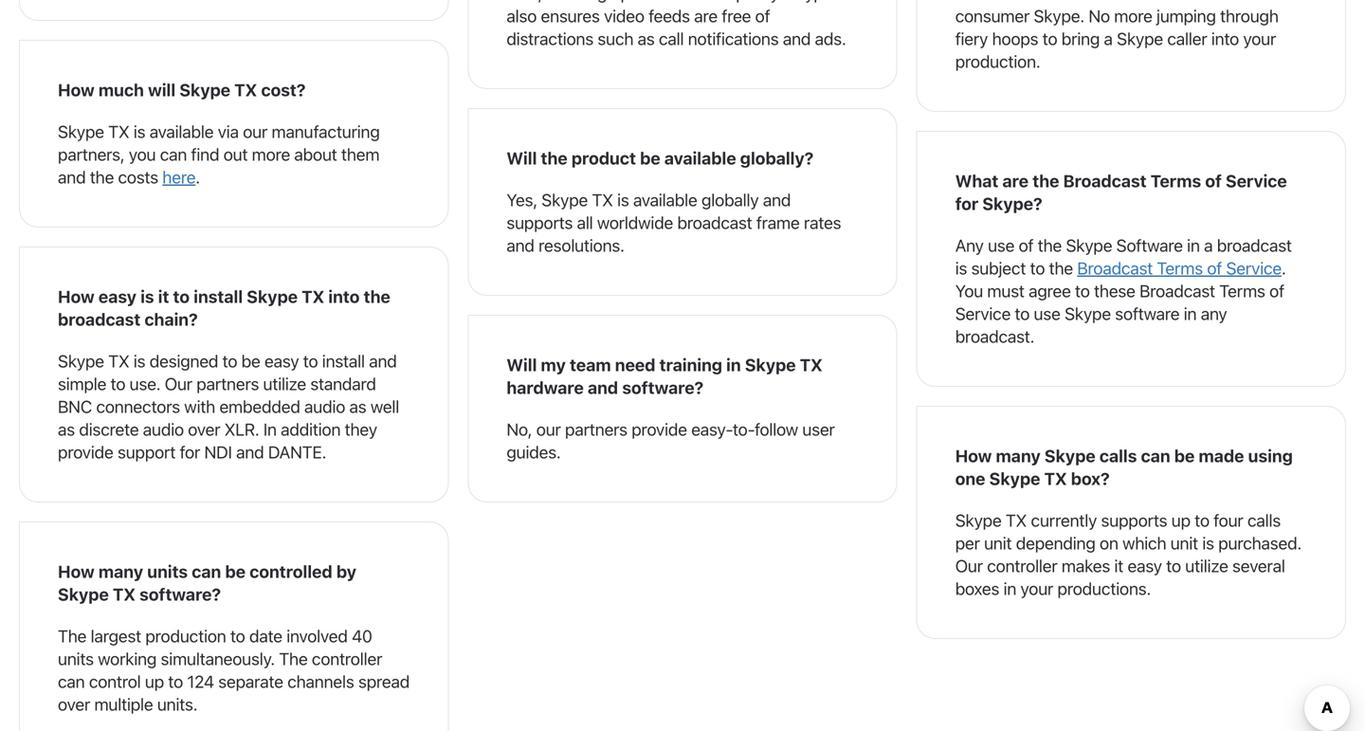 Task type: describe. For each thing, give the bounding box(es) containing it.
using
[[1249, 446, 1294, 466]]

rates
[[804, 212, 842, 233]]

a
[[1205, 235, 1214, 256]]

agree
[[1029, 281, 1072, 301]]

available for yes, skype tx is available globally and supports all worldwide broadcast frame rates and resolutions.
[[634, 190, 698, 210]]

several
[[1233, 556, 1286, 576]]

four
[[1214, 510, 1244, 531]]

and inside will my team need training in skype tx hardware and software?
[[588, 378, 619, 398]]

bnc
[[58, 396, 92, 417]]

0 horizontal spatial as
[[58, 419, 75, 440]]

depending
[[1017, 533, 1096, 553]]

partners inside no, our partners provide easy-to-follow user guides.
[[565, 419, 628, 440]]

connectors
[[96, 396, 180, 417]]

be right product
[[640, 148, 661, 168]]

can inside skype tx is available via our manufacturing partners, you can find out more about them and the costs
[[160, 144, 187, 165]]

0 vertical spatial as
[[350, 396, 367, 417]]

skype right will
[[180, 80, 231, 100]]

tx inside yes, skype tx is available globally and supports all worldwide broadcast frame rates and resolutions.
[[592, 190, 613, 210]]

controlled
[[250, 562, 333, 582]]

the inside what are the broadcast terms of service for skype?
[[1033, 171, 1060, 191]]

here
[[162, 167, 196, 187]]

any
[[956, 235, 984, 256]]

the inside will the product be available globally? element
[[541, 148, 568, 168]]

to up standard at left bottom
[[303, 351, 318, 371]]

1 vertical spatial broadcast
[[1078, 258, 1153, 278]]

channels
[[288, 672, 354, 692]]

broadcast inside what are the broadcast terms of service for skype?
[[1064, 171, 1147, 191]]

in inside will my team need training in skype tx hardware and software?
[[727, 355, 741, 375]]

broadcast for the
[[58, 309, 141, 330]]

makes
[[1062, 556, 1111, 576]]

into
[[329, 286, 360, 307]]

how for how much will skype tx cost?
[[58, 80, 95, 100]]

tx inside will my team need training in skype tx hardware and software?
[[800, 355, 823, 375]]

date
[[249, 626, 283, 646]]

over inside skype tx is designed to be easy to install and simple to use. our partners utilize standard bnc connectors with embedded audio as well as discrete audio over xlr. in addition they provide support for ndi and dante.
[[188, 419, 220, 440]]

software? inside how many units can be controlled by skype tx software?
[[140, 584, 221, 605]]

by
[[337, 562, 357, 582]]

productions.
[[1058, 579, 1152, 599]]

much
[[98, 80, 144, 100]]

one
[[956, 469, 986, 489]]

subject
[[972, 258, 1027, 278]]

be inside how many units can be controlled by skype tx software?
[[225, 562, 246, 582]]

you
[[129, 144, 156, 165]]

embedded
[[220, 396, 300, 417]]

controller inside the skype tx currently supports up to four calls per unit depending on which unit is purchased. our controller makes it easy to utilize several boxes in your productions.
[[988, 556, 1058, 576]]

follow
[[755, 419, 799, 440]]

working
[[98, 649, 157, 669]]

skype tx is designed to be easy to install and simple to use. our partners utilize standard bnc connectors with embedded audio as well as discrete audio over xlr. in addition they provide support for ndi and dante.
[[58, 351, 399, 462]]

all
[[577, 212, 593, 233]]

will the product be available globally?
[[507, 148, 814, 168]]

worldwide
[[597, 212, 674, 233]]

1 vertical spatial terms
[[1158, 258, 1204, 278]]

simple
[[58, 374, 106, 394]]

to inside any use of the skype software in a broadcast is subject to the
[[1031, 258, 1046, 278]]

broadcast terms of service link
[[1078, 258, 1282, 278]]

how for how many units can be controlled by skype tx software?
[[58, 562, 95, 582]]

designed
[[150, 351, 218, 371]]

to right designed
[[223, 351, 237, 371]]

units inside the largest production to date involved 40 units working simultaneously. the controller can control up to 124 separate channels spread over multiple units.
[[58, 649, 94, 669]]

service inside what are the broadcast terms of service for skype?
[[1226, 171, 1288, 191]]

tx inside skype tx is available via our manufacturing partners, you can find out more about them and the costs
[[108, 121, 129, 142]]

skype inside yes, skype tx is available globally and supports all worldwide broadcast frame rates and resolutions.
[[542, 190, 588, 210]]

units inside how many units can be controlled by skype tx software?
[[147, 562, 188, 582]]

skype inside how many units can be controlled by skype tx software?
[[58, 584, 109, 605]]

which
[[1123, 533, 1167, 553]]

resolutions.
[[539, 235, 625, 256]]

install inside how easy is it to install skype tx into the broadcast chain?
[[194, 286, 243, 307]]

production
[[145, 626, 226, 646]]

team
[[570, 355, 611, 375]]

ndi
[[204, 442, 232, 462]]

utilize inside the skype tx currently supports up to four calls per unit depending on which unit is purchased. our controller makes it easy to utilize several boxes in your productions.
[[1186, 556, 1229, 576]]

how many units can be controlled by skype tx software? element
[[19, 522, 449, 731]]

to up units.
[[168, 672, 183, 692]]

what
[[956, 171, 999, 191]]

yes,
[[507, 190, 538, 210]]

provide inside no, our partners provide easy-to-follow user guides.
[[632, 419, 688, 440]]

to down which
[[1167, 556, 1182, 576]]

will my team need training in skype tx hardware and software? element
[[468, 315, 898, 503]]

to inside how easy is it to install skype tx into the broadcast chain?
[[173, 286, 190, 307]]

broadcast inside . you must agree to these broadcast terms of service to use skype software in any broadcast.
[[1140, 281, 1216, 301]]

any
[[1202, 304, 1228, 324]]

to left these
[[1076, 281, 1091, 301]]

user
[[803, 419, 835, 440]]

how for how easy is it to install skype tx into the broadcast chain?
[[58, 286, 95, 307]]

up inside the largest production to date involved 40 units working simultaneously. the controller can control up to 124 separate channels spread over multiple units.
[[145, 672, 164, 692]]

tx inside how many units can be controlled by skype tx software?
[[113, 584, 136, 605]]

no, our partners provide easy-to-follow user guides.
[[507, 419, 835, 462]]

be inside how many skype calls can be made using one skype tx box?
[[1175, 446, 1196, 466]]

1 vertical spatial service
[[1227, 258, 1282, 278]]

provide inside skype tx is designed to be easy to install and simple to use. our partners utilize standard bnc connectors with embedded audio as well as discrete audio over xlr. in addition they provide support for ndi and dante.
[[58, 442, 113, 462]]

on
[[1100, 533, 1119, 553]]

with
[[184, 396, 215, 417]]

calls inside the skype tx currently supports up to four calls per unit depending on which unit is purchased. our controller makes it easy to utilize several boxes in your productions.
[[1248, 510, 1282, 531]]

available inside skype tx is available via our manufacturing partners, you can find out more about them and the costs
[[150, 121, 214, 142]]

skype inside skype tx is designed to be easy to install and simple to use. our partners utilize standard bnc connectors with embedded audio as well as discrete audio over xlr. in addition they provide support for ndi and dante.
[[58, 351, 104, 371]]

how much will skype tx cost?
[[58, 80, 306, 100]]

skype inside . you must agree to these broadcast terms of service to use skype software in any broadcast.
[[1065, 304, 1112, 324]]

use.
[[130, 374, 161, 394]]

xlr.
[[225, 419, 259, 440]]

chain?
[[145, 309, 198, 330]]

of inside any use of the skype software in a broadcast is subject to the
[[1019, 235, 1034, 256]]

1 vertical spatial the
[[279, 649, 308, 669]]

of inside . you must agree to these broadcast terms of service to use skype software in any broadcast.
[[1270, 281, 1285, 301]]

find
[[191, 144, 219, 165]]

0 horizontal spatial audio
[[143, 419, 184, 440]]

largest
[[91, 626, 141, 646]]

involved
[[287, 626, 348, 646]]

to left use. at bottom
[[111, 374, 125, 394]]

how many skype calls can be made using one skype tx box? element
[[917, 406, 1347, 639]]

simultaneously.
[[161, 649, 275, 669]]

they
[[345, 419, 377, 440]]

what are the broadcast terms of service for skype? element
[[917, 131, 1347, 387]]

no,
[[507, 419, 532, 440]]

the largest production to date involved 40 units working simultaneously. the controller can control up to 124 separate channels spread over multiple units.
[[58, 626, 410, 715]]

manufacturing
[[272, 121, 380, 142]]

it inside the skype tx currently supports up to four calls per unit depending on which unit is purchased. our controller makes it easy to utilize several boxes in your productions.
[[1115, 556, 1124, 576]]

our inside the skype tx currently supports up to four calls per unit depending on which unit is purchased. our controller makes it easy to utilize several boxes in your productions.
[[956, 556, 984, 576]]

how for how many skype calls can be made using one skype tx box?
[[956, 446, 993, 466]]

easy inside the skype tx currently supports up to four calls per unit depending on which unit is purchased. our controller makes it easy to utilize several boxes in your productions.
[[1128, 556, 1163, 576]]

partners inside skype tx is designed to be easy to install and simple to use. our partners utilize standard bnc connectors with embedded audio as well as discrete audio over xlr. in addition they provide support for ndi and dante.
[[197, 374, 259, 394]]

terms inside what are the broadcast terms of service for skype?
[[1151, 171, 1202, 191]]

40
[[352, 626, 372, 646]]

124
[[187, 672, 214, 692]]

1 unit from the left
[[985, 533, 1012, 553]]

to left date
[[230, 626, 245, 646]]

skype inside how easy is it to install skype tx into the broadcast chain?
[[247, 286, 298, 307]]

calls inside how many skype calls can be made using one skype tx box?
[[1100, 446, 1138, 466]]

our inside skype tx is designed to be easy to install and simple to use. our partners utilize standard bnc connectors with embedded audio as well as discrete audio over xlr. in addition they provide support for ndi and dante.
[[165, 374, 192, 394]]

easy inside how easy is it to install skype tx into the broadcast chain?
[[98, 286, 137, 307]]

to-
[[733, 419, 755, 440]]

skype?
[[983, 193, 1043, 214]]

. inside . you must agree to these broadcast terms of service to use skype software in any broadcast.
[[1282, 258, 1287, 278]]

supports inside yes, skype tx is available globally and supports all worldwide broadcast frame rates and resolutions.
[[507, 212, 573, 233]]

you
[[956, 281, 984, 301]]

any use of the skype software in a broadcast is subject to the
[[956, 235, 1293, 278]]

software? inside will my team need training in skype tx hardware and software?
[[623, 378, 704, 398]]

in inside any use of the skype software in a broadcast is subject to the
[[1188, 235, 1201, 256]]



Task type: vqa. For each thing, say whether or not it's contained in the screenshot.
. Invite
no



Task type: locate. For each thing, give the bounding box(es) containing it.
1 vertical spatial for
[[180, 442, 200, 462]]

available up worldwide
[[634, 190, 698, 210]]

is inside the skype tx currently supports up to four calls per unit depending on which unit is purchased. our controller makes it easy to utilize several boxes in your productions.
[[1203, 533, 1215, 553]]

terms
[[1151, 171, 1202, 191], [1158, 258, 1204, 278], [1220, 281, 1266, 301]]

out
[[224, 144, 248, 165]]

0 vertical spatial use
[[988, 235, 1015, 256]]

how easy is it to install skype tx into the broadcast chain?
[[58, 286, 391, 330]]

your
[[1021, 579, 1054, 599]]

and up well
[[369, 351, 397, 371]]

my
[[541, 355, 566, 375]]

here .
[[162, 167, 200, 187]]

utilize inside skype tx is designed to be easy to install and simple to use. our partners utilize standard bnc connectors with embedded audio as well as discrete audio over xlr. in addition they provide support for ndi and dante.
[[263, 374, 306, 394]]

how inside how many units can be controlled by skype tx software?
[[58, 562, 95, 582]]

1 vertical spatial as
[[58, 419, 75, 440]]

broadcast terms of service
[[1078, 258, 1282, 278]]

skype inside any use of the skype software in a broadcast is subject to the
[[1067, 235, 1113, 256]]

can left made
[[1142, 446, 1171, 466]]

many up largest
[[98, 562, 143, 582]]

tx left into
[[302, 286, 325, 307]]

0 horizontal spatial broadcast
[[58, 309, 141, 330]]

about
[[294, 144, 337, 165]]

can up production
[[192, 562, 221, 582]]

our inside no, our partners provide easy-to-follow user guides.
[[537, 419, 561, 440]]

control
[[89, 672, 141, 692]]

terms up the software
[[1151, 171, 1202, 191]]

tx left cost?
[[235, 80, 257, 100]]

1 horizontal spatial for
[[956, 193, 979, 214]]

our right via
[[243, 121, 268, 142]]

many for skype
[[996, 446, 1041, 466]]

1 will from the top
[[507, 148, 537, 168]]

1 horizontal spatial the
[[279, 649, 308, 669]]

broadcast for worldwide
[[678, 212, 753, 233]]

in
[[264, 419, 277, 440]]

the
[[541, 148, 568, 168], [90, 167, 114, 187], [1033, 171, 1060, 191], [1038, 235, 1062, 256], [1050, 258, 1074, 278], [364, 286, 391, 307]]

0 vertical spatial will
[[507, 148, 537, 168]]

use down agree
[[1034, 304, 1061, 324]]

broadcast inside yes, skype tx is available globally and supports all worldwide broadcast frame rates and resolutions.
[[678, 212, 753, 233]]

service
[[1226, 171, 1288, 191], [1227, 258, 1282, 278], [956, 304, 1011, 324]]

and down "xlr."
[[236, 442, 264, 462]]

up
[[1172, 510, 1191, 531], [145, 672, 164, 692]]

broadcast up any use of the skype software in a broadcast is subject to the
[[1064, 171, 1147, 191]]

skype up largest
[[58, 584, 109, 605]]

1 vertical spatial use
[[1034, 304, 1061, 324]]

terms inside . you must agree to these broadcast terms of service to use skype software in any broadcast.
[[1220, 281, 1266, 301]]

0 vertical spatial many
[[996, 446, 1041, 466]]

provide left the easy-
[[632, 419, 688, 440]]

globally
[[702, 190, 759, 210]]

0 vertical spatial available
[[150, 121, 214, 142]]

many for software?
[[98, 562, 143, 582]]

1 horizontal spatial easy
[[265, 351, 299, 371]]

0 horizontal spatial .
[[196, 167, 200, 187]]

partners up with
[[197, 374, 259, 394]]

available up globally
[[665, 148, 737, 168]]

the left largest
[[58, 626, 87, 646]]

standard
[[310, 374, 376, 394]]

how left much
[[58, 80, 95, 100]]

be up embedded
[[242, 351, 260, 371]]

1 horizontal spatial as
[[350, 396, 367, 417]]

how much will skype tx cost? element
[[19, 40, 449, 228]]

over inside the largest production to date involved 40 units working simultaneously. the controller can control up to 124 separate channels spread over multiple units.
[[58, 694, 90, 715]]

available up 'find'
[[150, 121, 214, 142]]

0 horizontal spatial provide
[[58, 442, 113, 462]]

will the product be available globally? element
[[468, 108, 898, 296]]

tx inside skype tx is designed to be easy to install and simple to use. our partners utilize standard bnc connectors with embedded audio as well as discrete audio over xlr. in addition they provide support for ndi and dante.
[[108, 351, 129, 371]]

will inside will my team need training in skype tx hardware and software?
[[507, 355, 537, 375]]

2 unit from the left
[[1171, 533, 1199, 553]]

spread
[[359, 672, 410, 692]]

1 horizontal spatial software?
[[623, 378, 704, 398]]

units up control
[[58, 649, 94, 669]]

our up guides.
[[537, 419, 561, 440]]

0 horizontal spatial it
[[158, 286, 169, 307]]

1 horizontal spatial many
[[996, 446, 1041, 466]]

1 horizontal spatial controller
[[988, 556, 1058, 576]]

are
[[1003, 171, 1029, 191]]

0 horizontal spatial over
[[58, 694, 90, 715]]

1 horizontal spatial utilize
[[1186, 556, 1229, 576]]

to down must
[[1015, 304, 1030, 324]]

0 vertical spatial provide
[[632, 419, 688, 440]]

and down 'team' at the left
[[588, 378, 619, 398]]

the inside skype tx is available via our manufacturing partners, you can find out more about them and the costs
[[90, 167, 114, 187]]

. you must agree to these broadcast terms of service to use skype software in any broadcast.
[[956, 258, 1287, 347]]

partners down 'team' at the left
[[565, 419, 628, 440]]

provide down discrete
[[58, 442, 113, 462]]

skype up box?
[[1045, 446, 1096, 466]]

1 horizontal spatial up
[[1172, 510, 1191, 531]]

available inside yes, skype tx is available globally and supports all worldwide broadcast frame rates and resolutions.
[[634, 190, 698, 210]]

many inside how many skype calls can be made using one skype tx box?
[[996, 446, 1041, 466]]

training
[[660, 355, 723, 375]]

1 horizontal spatial use
[[1034, 304, 1061, 324]]

over down control
[[58, 694, 90, 715]]

available for will the product be available globally?
[[665, 148, 737, 168]]

easy
[[98, 286, 137, 307], [265, 351, 299, 371], [1128, 556, 1163, 576]]

terms up any
[[1220, 281, 1266, 301]]

our inside skype tx is available via our manufacturing partners, you can find out more about them and the costs
[[243, 121, 268, 142]]

tx inside how many skype calls can be made using one skype tx box?
[[1045, 469, 1068, 489]]

will
[[148, 80, 176, 100]]

1 vertical spatial will
[[507, 355, 537, 375]]

will up yes,
[[507, 148, 537, 168]]

how many skype calls can be made using one skype tx box?
[[956, 446, 1294, 489]]

multiple
[[94, 694, 153, 715]]

easy up use. at bottom
[[98, 286, 137, 307]]

0 horizontal spatial controller
[[312, 649, 382, 669]]

2 will from the top
[[507, 355, 537, 375]]

0 horizontal spatial up
[[145, 672, 164, 692]]

software
[[1116, 304, 1180, 324]]

use
[[988, 235, 1015, 256], [1034, 304, 1061, 324]]

tx up all
[[592, 190, 613, 210]]

1 vertical spatial partners
[[565, 419, 628, 440]]

skype inside will my team need training in skype tx hardware and software?
[[745, 355, 796, 375]]

controller
[[988, 556, 1058, 576], [312, 649, 382, 669]]

broadcast inside how easy is it to install skype tx into the broadcast chain?
[[58, 309, 141, 330]]

be left controlled
[[225, 562, 246, 582]]

up left four
[[1172, 510, 1191, 531]]

skype down these
[[1065, 304, 1112, 324]]

0 vertical spatial our
[[165, 374, 192, 394]]

1 horizontal spatial .
[[1282, 258, 1287, 278]]

them
[[341, 144, 380, 165]]

2 vertical spatial service
[[956, 304, 1011, 324]]

of inside what are the broadcast terms of service for skype?
[[1206, 171, 1223, 191]]

it down on
[[1115, 556, 1124, 576]]

these
[[1095, 281, 1136, 301]]

to up agree
[[1031, 258, 1046, 278]]

many up 'currently'
[[996, 446, 1041, 466]]

software? down need at left
[[623, 378, 704, 398]]

easy up embedded
[[265, 351, 299, 371]]

be inside skype tx is designed to be easy to install and simple to use. our partners utilize standard bnc connectors with embedded audio as well as discrete audio over xlr. in addition they provide support for ndi and dante.
[[242, 351, 260, 371]]

skype up these
[[1067, 235, 1113, 256]]

unit right per
[[985, 533, 1012, 553]]

purchased.
[[1219, 533, 1302, 553]]

1 horizontal spatial broadcast
[[678, 212, 753, 233]]

0 vertical spatial over
[[188, 419, 220, 440]]

in left your
[[1004, 579, 1017, 599]]

for left ndi
[[180, 442, 200, 462]]

1 vertical spatial many
[[98, 562, 143, 582]]

skype right one
[[990, 469, 1041, 489]]

can inside how many skype calls can be made using one skype tx box?
[[1142, 446, 1171, 466]]

frame
[[757, 212, 800, 233]]

tx up connectors
[[108, 351, 129, 371]]

our down per
[[956, 556, 984, 576]]

1 horizontal spatial our
[[537, 419, 561, 440]]

install up chain? on the left
[[194, 286, 243, 307]]

0 vertical spatial calls
[[1100, 446, 1138, 466]]

1 horizontal spatial supports
[[1102, 510, 1168, 531]]

made
[[1199, 446, 1245, 466]]

tx up user
[[800, 355, 823, 375]]

available
[[150, 121, 214, 142], [665, 148, 737, 168], [634, 190, 698, 210]]

1 horizontal spatial install
[[322, 351, 365, 371]]

how up largest
[[58, 562, 95, 582]]

calls up box?
[[1100, 446, 1138, 466]]

0 vertical spatial terms
[[1151, 171, 1202, 191]]

1 vertical spatial it
[[1115, 556, 1124, 576]]

1 vertical spatial calls
[[1248, 510, 1282, 531]]

0 horizontal spatial partners
[[197, 374, 259, 394]]

controller inside the largest production to date involved 40 units working simultaneously. the controller can control up to 124 separate channels spread over multiple units.
[[312, 649, 382, 669]]

software
[[1117, 235, 1184, 256]]

is inside yes, skype tx is available globally and supports all worldwide broadcast frame rates and resolutions.
[[618, 190, 629, 210]]

0 vertical spatial utilize
[[263, 374, 306, 394]]

in inside the skype tx currently supports up to four calls per unit depending on which unit is purchased. our controller makes it easy to utilize several boxes in your productions.
[[1004, 579, 1017, 599]]

1 horizontal spatial units
[[147, 562, 188, 582]]

0 vertical spatial audio
[[304, 396, 345, 417]]

1 vertical spatial install
[[322, 351, 365, 371]]

2 vertical spatial terms
[[1220, 281, 1266, 301]]

broadcast right a
[[1218, 235, 1293, 256]]

1 vertical spatial our
[[956, 556, 984, 576]]

0 horizontal spatial the
[[58, 626, 87, 646]]

can left control
[[58, 672, 85, 692]]

tx up depending
[[1006, 510, 1027, 531]]

skype inside the skype tx currently supports up to four calls per unit depending on which unit is purchased. our controller makes it easy to utilize several boxes in your productions.
[[956, 510, 1002, 531]]

units.
[[157, 694, 198, 715]]

to
[[1031, 258, 1046, 278], [1076, 281, 1091, 301], [173, 286, 190, 307], [1015, 304, 1030, 324], [223, 351, 237, 371], [303, 351, 318, 371], [111, 374, 125, 394], [1195, 510, 1210, 531], [1167, 556, 1182, 576], [230, 626, 245, 646], [168, 672, 183, 692]]

0 vertical spatial install
[[194, 286, 243, 307]]

0 horizontal spatial software?
[[140, 584, 221, 605]]

many inside how many units can be controlled by skype tx software?
[[98, 562, 143, 582]]

be
[[640, 148, 661, 168], [242, 351, 260, 371], [1175, 446, 1196, 466], [225, 562, 246, 582]]

0 vertical spatial service
[[1226, 171, 1288, 191]]

to left four
[[1195, 510, 1210, 531]]

0 horizontal spatial calls
[[1100, 446, 1138, 466]]

0 horizontal spatial our
[[165, 374, 192, 394]]

1 horizontal spatial provide
[[632, 419, 688, 440]]

costs
[[118, 167, 158, 187]]

skype up all
[[542, 190, 588, 210]]

separate
[[218, 672, 283, 692]]

broadcast
[[678, 212, 753, 233], [1218, 235, 1293, 256], [58, 309, 141, 330]]

tx inside the skype tx currently supports up to four calls per unit depending on which unit is purchased. our controller makes it easy to utilize several boxes in your productions.
[[1006, 510, 1027, 531]]

more
[[252, 144, 290, 165]]

in inside . you must agree to these broadcast terms of service to use skype software in any broadcast.
[[1184, 304, 1197, 324]]

1 horizontal spatial over
[[188, 419, 220, 440]]

1 vertical spatial controller
[[312, 649, 382, 669]]

calls
[[1100, 446, 1138, 466], [1248, 510, 1282, 531]]

0 vertical spatial easy
[[98, 286, 137, 307]]

is inside any use of the skype software in a broadcast is subject to the
[[956, 258, 968, 278]]

2 vertical spatial available
[[634, 190, 698, 210]]

here link
[[162, 167, 196, 187]]

1 horizontal spatial our
[[956, 556, 984, 576]]

supports down yes,
[[507, 212, 573, 233]]

can inside the largest production to date involved 40 units working simultaneously. the controller can control up to 124 separate channels spread over multiple units.
[[58, 672, 85, 692]]

0 vertical spatial .
[[196, 167, 200, 187]]

boxes
[[956, 579, 1000, 599]]

0 vertical spatial units
[[147, 562, 188, 582]]

how
[[58, 80, 95, 100], [58, 286, 95, 307], [956, 446, 993, 466], [58, 562, 95, 582]]

tx up you
[[108, 121, 129, 142]]

the inside how easy is it to install skype tx into the broadcast chain?
[[364, 286, 391, 307]]

calls up purchased.
[[1248, 510, 1282, 531]]

controller down 40
[[312, 649, 382, 669]]

skype left into
[[247, 286, 298, 307]]

and down yes,
[[507, 235, 535, 256]]

2 vertical spatial broadcast
[[58, 309, 141, 330]]

will for will my team need training in skype tx hardware and software?
[[507, 355, 537, 375]]

to up chain? on the left
[[173, 286, 190, 307]]

how easy is it to install skype tx into the broadcast chain? element
[[19, 247, 449, 503]]

2 horizontal spatial easy
[[1128, 556, 1163, 576]]

in right training
[[727, 355, 741, 375]]

0 vertical spatial broadcast
[[1064, 171, 1147, 191]]

will left my
[[507, 355, 537, 375]]

skype inside skype tx is available via our manufacturing partners, you can find out more about them and the costs
[[58, 121, 104, 142]]

over
[[188, 419, 220, 440], [58, 694, 90, 715]]

broadcast up these
[[1078, 258, 1153, 278]]

audio up addition
[[304, 396, 345, 417]]

addition
[[281, 419, 341, 440]]

audio up support on the left of page
[[143, 419, 184, 440]]

0 vertical spatial the
[[58, 626, 87, 646]]

easy-
[[692, 419, 733, 440]]

over down with
[[188, 419, 220, 440]]

easy inside skype tx is designed to be easy to install and simple to use. our partners utilize standard bnc connectors with embedded audio as well as discrete audio over xlr. in addition they provide support for ndi and dante.
[[265, 351, 299, 371]]

1 vertical spatial our
[[537, 419, 561, 440]]

software? up production
[[140, 584, 221, 605]]

cost?
[[261, 80, 306, 100]]

1 horizontal spatial audio
[[304, 396, 345, 417]]

0 vertical spatial it
[[158, 286, 169, 307]]

skype up partners,
[[58, 121, 104, 142]]

will for will the product be available globally?
[[507, 148, 537, 168]]

guides.
[[507, 442, 561, 462]]

0 horizontal spatial our
[[243, 121, 268, 142]]

terms down the software
[[1158, 258, 1204, 278]]

how inside how easy is it to install skype tx into the broadcast chain?
[[58, 286, 95, 307]]

yes, skype tx is available globally and supports all worldwide broadcast frame rates and resolutions.
[[507, 190, 842, 256]]

1 horizontal spatial it
[[1115, 556, 1124, 576]]

service inside . you must agree to these broadcast terms of service to use skype software in any broadcast.
[[956, 304, 1011, 324]]

for inside skype tx is designed to be easy to install and simple to use. our partners utilize standard bnc connectors with embedded audio as well as discrete audio over xlr. in addition they provide support for ndi and dante.
[[180, 442, 200, 462]]

and down partners,
[[58, 167, 86, 187]]

install up standard at left bottom
[[322, 351, 365, 371]]

2 vertical spatial easy
[[1128, 556, 1163, 576]]

0 vertical spatial supports
[[507, 212, 573, 233]]

utilize
[[263, 374, 306, 394], [1186, 556, 1229, 576]]

tx inside how easy is it to install skype tx into the broadcast chain?
[[302, 286, 325, 307]]

0 vertical spatial for
[[956, 193, 979, 214]]

1 vertical spatial available
[[665, 148, 737, 168]]

. inside how much will skype tx cost? element
[[196, 167, 200, 187]]

0 horizontal spatial use
[[988, 235, 1015, 256]]

up inside the skype tx currently supports up to four calls per unit depending on which unit is purchased. our controller makes it easy to utilize several boxes in your productions.
[[1172, 510, 1191, 531]]

as down bnc
[[58, 419, 75, 440]]

.
[[196, 167, 200, 187], [1282, 258, 1287, 278]]

tx
[[235, 80, 257, 100], [108, 121, 129, 142], [592, 190, 613, 210], [302, 286, 325, 307], [108, 351, 129, 371], [800, 355, 823, 375], [1045, 469, 1068, 489], [1006, 510, 1027, 531], [113, 584, 136, 605]]

how inside how many skype calls can be made using one skype tx box?
[[956, 446, 993, 466]]

and up 'frame'
[[763, 190, 791, 210]]

2 horizontal spatial broadcast
[[1218, 235, 1293, 256]]

1 vertical spatial easy
[[265, 351, 299, 371]]

broadcast inside any use of the skype software in a broadcast is subject to the
[[1218, 235, 1293, 256]]

0 horizontal spatial supports
[[507, 212, 573, 233]]

per
[[956, 533, 981, 553]]

is inside skype tx is designed to be easy to install and simple to use. our partners utilize standard bnc connectors with embedded audio as well as discrete audio over xlr. in addition they provide support for ndi and dante.
[[134, 351, 145, 371]]

can up "here"
[[160, 144, 187, 165]]

1 vertical spatial broadcast
[[1218, 235, 1293, 256]]

broadcast up 'simple'
[[58, 309, 141, 330]]

units
[[147, 562, 188, 582], [58, 649, 94, 669]]

the
[[58, 626, 87, 646], [279, 649, 308, 669]]

skype up per
[[956, 510, 1002, 531]]

0 horizontal spatial for
[[180, 442, 200, 462]]

0 horizontal spatial utilize
[[263, 374, 306, 394]]

hardware
[[507, 378, 584, 398]]

1 vertical spatial software?
[[140, 584, 221, 605]]

skype tx is available via our manufacturing partners, you can find out more about them and the costs
[[58, 121, 380, 187]]

the down involved
[[279, 649, 308, 669]]

supports inside the skype tx currently supports up to four calls per unit depending on which unit is purchased. our controller makes it easy to utilize several boxes in your productions.
[[1102, 510, 1168, 531]]

must
[[988, 281, 1025, 301]]

be left made
[[1175, 446, 1196, 466]]

globally?
[[741, 148, 814, 168]]

for down what
[[956, 193, 979, 214]]

0 vertical spatial our
[[243, 121, 268, 142]]

can
[[160, 144, 187, 165], [1142, 446, 1171, 466], [192, 562, 221, 582], [58, 672, 85, 692]]

currently
[[1032, 510, 1098, 531]]

2 vertical spatial broadcast
[[1140, 281, 1216, 301]]

support
[[118, 442, 176, 462]]

for inside what are the broadcast terms of service for skype?
[[956, 193, 979, 214]]

can inside how many units can be controlled by skype tx software?
[[192, 562, 221, 582]]

utilize down four
[[1186, 556, 1229, 576]]

skype up follow
[[745, 355, 796, 375]]

utilize up embedded
[[263, 374, 306, 394]]

broadcast down broadcast terms of service
[[1140, 281, 1216, 301]]

use inside any use of the skype software in a broadcast is subject to the
[[988, 235, 1015, 256]]

1 vertical spatial up
[[145, 672, 164, 692]]

0 horizontal spatial many
[[98, 562, 143, 582]]

unit right which
[[1171, 533, 1199, 553]]

how many units can be controlled by skype tx software?
[[58, 562, 357, 605]]

product
[[572, 148, 636, 168]]

0 vertical spatial software?
[[623, 378, 704, 398]]

our down designed
[[165, 374, 192, 394]]

well
[[371, 396, 399, 417]]

box?
[[1072, 469, 1110, 489]]

in left any
[[1184, 304, 1197, 324]]

and inside skype tx is available via our manufacturing partners, you can find out more about them and the costs
[[58, 167, 86, 187]]

skype up 'simple'
[[58, 351, 104, 371]]

1 vertical spatial over
[[58, 694, 90, 715]]

0 horizontal spatial easy
[[98, 286, 137, 307]]

install inside skype tx is designed to be easy to install and simple to use. our partners utilize standard bnc connectors with embedded audio as well as discrete audio over xlr. in addition they provide support for ndi and dante.
[[322, 351, 365, 371]]

0 horizontal spatial units
[[58, 649, 94, 669]]

is inside skype tx is available via our manufacturing partners, you can find out more about them and the costs
[[134, 121, 145, 142]]

it up chain? on the left
[[158, 286, 169, 307]]

audio
[[304, 396, 345, 417], [143, 419, 184, 440]]

use inside . you must agree to these broadcast terms of service to use skype software in any broadcast.
[[1034, 304, 1061, 324]]

is
[[134, 121, 145, 142], [618, 190, 629, 210], [956, 258, 968, 278], [141, 286, 154, 307], [134, 351, 145, 371], [1203, 533, 1215, 553]]

it inside how easy is it to install skype tx into the broadcast chain?
[[158, 286, 169, 307]]

0 horizontal spatial install
[[194, 286, 243, 307]]

is inside how easy is it to install skype tx into the broadcast chain?
[[141, 286, 154, 307]]

1 vertical spatial audio
[[143, 419, 184, 440]]

1 horizontal spatial unit
[[1171, 533, 1199, 553]]

how up 'simple'
[[58, 286, 95, 307]]



